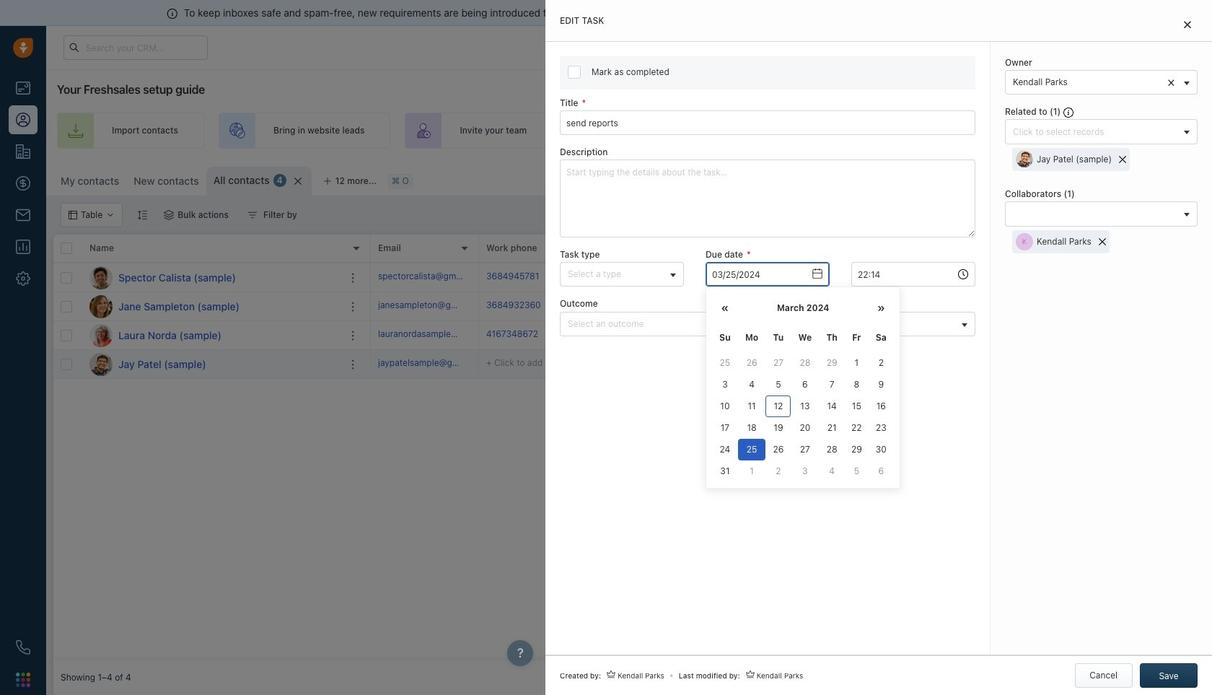 Task type: describe. For each thing, give the bounding box(es) containing it.
previous month image
[[721, 303, 729, 314]]

Enter title of task text field
[[560, 111, 976, 135]]

1 j image from the top
[[89, 295, 113, 318]]

Click to select records search field
[[1010, 124, 1179, 139]]

l image
[[89, 324, 113, 347]]

Start typing the details about the task… text field
[[560, 160, 976, 238]]

freshworks switcher image
[[16, 672, 30, 687]]

0 vertical spatial container_wx8msf4aqz5i3rn1 image
[[248, 210, 258, 220]]

close image
[[1184, 20, 1192, 29]]

phone image
[[16, 640, 30, 655]]

1 vertical spatial container_wx8msf4aqz5i3rn1 image
[[595, 301, 605, 311]]

2 row group from the left
[[371, 263, 1213, 379]]

0 horizontal spatial container_wx8msf4aqz5i3rn1 image
[[164, 210, 174, 220]]



Task type: vqa. For each thing, say whether or not it's contained in the screenshot.
Send email image
no



Task type: locate. For each thing, give the bounding box(es) containing it.
container_wx8msf4aqz5i3rn1 image
[[164, 210, 174, 220], [923, 330, 933, 340]]

row group
[[53, 263, 371, 379], [371, 263, 1213, 379]]

Search your CRM... text field
[[64, 35, 208, 60]]

s image
[[89, 266, 113, 289]]

press space to select this row. row
[[53, 263, 371, 292], [371, 263, 1213, 292], [53, 292, 371, 321], [371, 292, 1213, 321], [53, 321, 371, 350], [371, 321, 1213, 350], [53, 350, 371, 379], [371, 350, 1213, 379]]

container_wx8msf4aqz5i3rn1 image
[[248, 210, 258, 220], [595, 301, 605, 311]]

1 row group from the left
[[53, 263, 371, 379]]

j image
[[89, 295, 113, 318], [89, 353, 113, 376]]

-- text field
[[706, 262, 830, 287]]

1 vertical spatial j image
[[89, 353, 113, 376]]

0 horizontal spatial container_wx8msf4aqz5i3rn1 image
[[248, 210, 258, 220]]

j image down s icon
[[89, 295, 113, 318]]

j image down l 'icon'
[[89, 353, 113, 376]]

1 horizontal spatial container_wx8msf4aqz5i3rn1 image
[[595, 301, 605, 311]]

None search field
[[1010, 207, 1179, 222]]

2 j image from the top
[[89, 353, 113, 376]]

next month image
[[878, 303, 885, 314]]

cell
[[1021, 263, 1129, 292], [1129, 263, 1213, 292], [1021, 292, 1129, 320], [1129, 292, 1213, 320], [1021, 321, 1129, 349], [1129, 321, 1213, 349], [587, 350, 696, 378], [1021, 350, 1129, 378], [1129, 350, 1213, 378]]

1 horizontal spatial container_wx8msf4aqz5i3rn1 image
[[923, 330, 933, 340]]

phone element
[[9, 633, 38, 662]]

0 vertical spatial container_wx8msf4aqz5i3rn1 image
[[164, 210, 174, 220]]

tab panel
[[546, 0, 1213, 695]]

grid
[[53, 235, 1213, 660]]

dialog
[[546, 0, 1213, 695]]

0 vertical spatial j image
[[89, 295, 113, 318]]

1 vertical spatial container_wx8msf4aqz5i3rn1 image
[[923, 330, 933, 340]]

row
[[53, 235, 371, 263]]



